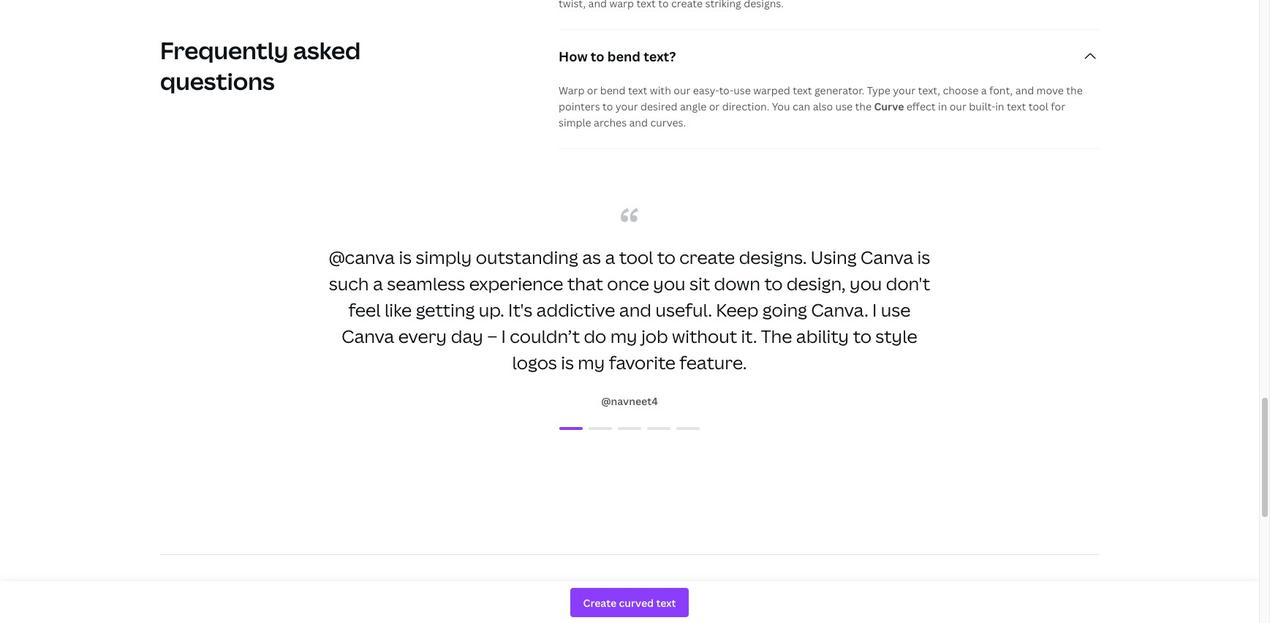 Task type: describe. For each thing, give the bounding box(es) containing it.
text?
[[644, 48, 676, 65]]

also
[[813, 99, 833, 113]]

1 vertical spatial a
[[605, 245, 616, 269]]

1 horizontal spatial use
[[836, 99, 853, 113]]

1 horizontal spatial the
[[1067, 83, 1083, 97]]

to inside warp or bend text with our easy-to-use warped text generator. type your text, choose a font, and move the pointers to your desired angle or direction. you can also use the
[[603, 99, 613, 113]]

0 horizontal spatial use
[[734, 83, 751, 97]]

1 horizontal spatial text
[[793, 83, 813, 97]]

2 in from the left
[[996, 99, 1005, 113]]

warped
[[754, 83, 791, 97]]

going
[[763, 298, 808, 322]]

down
[[714, 271, 761, 296]]

such
[[329, 271, 369, 296]]

questions
[[160, 65, 275, 97]]

to left 'create'
[[658, 245, 676, 269]]

curve
[[875, 99, 905, 113]]

warp or bend text with our easy-to-use warped text generator. type your text, choose a font, and move the pointers to your desired angle or direction. you can also use the
[[559, 83, 1083, 113]]

couldn't
[[510, 324, 580, 348]]

desired
[[641, 99, 678, 113]]

canva.
[[812, 298, 869, 322]]

bend for or
[[600, 83, 626, 97]]

@spotondomain image
[[589, 427, 612, 430]]

0 horizontal spatial is
[[399, 245, 412, 269]]

0 horizontal spatial my
[[578, 350, 605, 375]]

curves.
[[651, 116, 686, 129]]

quotation mark image
[[621, 208, 639, 222]]

do
[[584, 324, 607, 348]]

our inside effect in our built-in text tool for simple arches and curves.
[[950, 99, 967, 113]]

feature.
[[680, 350, 747, 375]]

don't
[[886, 271, 931, 296]]

1 you from the left
[[653, 271, 686, 296]]

text inside effect in our built-in text tool for simple arches and curves.
[[1007, 99, 1027, 113]]

and inside warp or bend text with our easy-to-use warped text generator. type your text, choose a font, and move the pointers to your desired angle or direction. you can also use the
[[1016, 83, 1035, 97]]

built-
[[969, 99, 996, 113]]

as
[[582, 245, 601, 269]]

favorite
[[609, 350, 676, 375]]

feel
[[349, 298, 381, 322]]

@igchef_andrewb image
[[618, 427, 642, 430]]

logos
[[512, 350, 557, 375]]

@curlyfrosista image
[[647, 427, 671, 430]]

addictive
[[537, 298, 616, 322]]

and inside effect in our built-in text tool for simple arches and curves.
[[630, 116, 648, 129]]

our inside warp or bend text with our easy-to-use warped text generator. type your text, choose a font, and move the pointers to your desired angle or direction. you can also use the
[[674, 83, 691, 97]]

experience
[[469, 271, 564, 296]]

a inside warp or bend text with our easy-to-use warped text generator. type your text, choose a font, and move the pointers to your desired angle or direction. you can also use the
[[982, 83, 987, 97]]

generator.
[[815, 83, 865, 97]]

1 vertical spatial your
[[616, 99, 638, 113]]

to inside dropdown button
[[591, 48, 605, 65]]

how to bend text?
[[559, 48, 676, 65]]

1 horizontal spatial your
[[893, 83, 916, 97]]

text,
[[919, 83, 941, 97]]

angle
[[680, 99, 707, 113]]

you
[[772, 99, 791, 113]]

0 vertical spatial canva
[[861, 245, 914, 269]]

can
[[793, 99, 811, 113]]

bend for to
[[608, 48, 641, 65]]

1 vertical spatial the
[[856, 99, 872, 113]]

create
[[680, 245, 735, 269]]

0 horizontal spatial text
[[628, 83, 648, 97]]



Task type: vqa. For each thing, say whether or not it's contained in the screenshot.
READY-
no



Task type: locate. For each thing, give the bounding box(es) containing it.
direction.
[[723, 99, 770, 113]]

canva
[[861, 245, 914, 269], [342, 324, 395, 348]]

frequently asked questions
[[160, 34, 361, 97]]

simply
[[416, 245, 472, 269]]

type
[[867, 83, 891, 97]]

to right how
[[591, 48, 605, 65]]

use up the direction.
[[734, 83, 751, 97]]

1 vertical spatial or
[[709, 99, 720, 113]]

i
[[873, 298, 877, 322], [502, 324, 506, 348]]

bend inside dropdown button
[[608, 48, 641, 65]]

tool up "once"
[[620, 245, 654, 269]]

0 horizontal spatial our
[[674, 83, 691, 97]]

1 horizontal spatial is
[[561, 350, 574, 375]]

@canva is simply outstanding as a tool to create designs. using canva is such a seamless experience that once you sit down to design, you don't feel like getting up. it's addictive and useful. keep going canva. i use canva every day – i couldn't do my job without it. the ability to style logos is my favorite feature.
[[329, 245, 931, 375]]

and down "once"
[[619, 298, 652, 322]]

0 vertical spatial i
[[873, 298, 877, 322]]

effect
[[907, 99, 936, 113]]

to left style
[[854, 324, 872, 348]]

1 vertical spatial canva
[[342, 324, 395, 348]]

is right logos
[[561, 350, 574, 375]]

i right –
[[502, 324, 506, 348]]

0 vertical spatial my
[[611, 324, 638, 348]]

our down choose
[[950, 99, 967, 113]]

without
[[672, 324, 737, 348]]

job
[[642, 324, 668, 348]]

sit
[[690, 271, 710, 296]]

tool inside @canva is simply outstanding as a tool to create designs. using canva is such a seamless experience that once you sit down to design, you don't feel like getting up. it's addictive and useful. keep going canva. i use canva every day – i couldn't do my job without it. the ability to style logos is my favorite feature.
[[620, 245, 654, 269]]

0 vertical spatial your
[[893, 83, 916, 97]]

in
[[939, 99, 948, 113], [996, 99, 1005, 113]]

the right move at the right top
[[1067, 83, 1083, 97]]

seamless
[[387, 271, 465, 296]]

use inside @canva is simply outstanding as a tool to create designs. using canva is such a seamless experience that once you sit down to design, you don't feel like getting up. it's addictive and useful. keep going canva. i use canva every day – i couldn't do my job without it. the ability to style logos is my favorite feature.
[[881, 298, 911, 322]]

simple
[[559, 116, 592, 129]]

0 vertical spatial and
[[1016, 83, 1035, 97]]

and right font,
[[1016, 83, 1035, 97]]

use up style
[[881, 298, 911, 322]]

2 vertical spatial and
[[619, 298, 652, 322]]

to up the arches
[[603, 99, 613, 113]]

text up can
[[793, 83, 813, 97]]

text
[[628, 83, 648, 97], [793, 83, 813, 97], [1007, 99, 1027, 113]]

0 vertical spatial use
[[734, 83, 751, 97]]

to-
[[719, 83, 734, 97]]

0 vertical spatial a
[[982, 83, 987, 97]]

1 vertical spatial use
[[836, 99, 853, 113]]

my down do
[[578, 350, 605, 375]]

tool left for
[[1029, 99, 1049, 113]]

in down text,
[[939, 99, 948, 113]]

1 horizontal spatial my
[[611, 324, 638, 348]]

once
[[607, 271, 650, 296]]

a up built-
[[982, 83, 987, 97]]

1 horizontal spatial in
[[996, 99, 1005, 113]]

0 horizontal spatial or
[[587, 83, 598, 97]]

1 horizontal spatial or
[[709, 99, 720, 113]]

2 vertical spatial use
[[881, 298, 911, 322]]

1 horizontal spatial you
[[850, 271, 883, 296]]

bend up the arches
[[600, 83, 626, 97]]

@navneet4
[[601, 394, 658, 408]]

canva up don't
[[861, 245, 914, 269]]

@mahimagirdhar image
[[677, 427, 700, 430]]

how to bend text? button
[[559, 30, 1100, 83]]

2 vertical spatial a
[[373, 271, 383, 296]]

i up style
[[873, 298, 877, 322]]

our
[[674, 83, 691, 97], [950, 99, 967, 113]]

1 vertical spatial and
[[630, 116, 648, 129]]

design,
[[787, 271, 846, 296]]

tool for for
[[1029, 99, 1049, 113]]

to down designs.
[[765, 271, 783, 296]]

0 horizontal spatial tool
[[620, 245, 654, 269]]

1 in from the left
[[939, 99, 948, 113]]

you up canva.
[[850, 271, 883, 296]]

useful.
[[656, 298, 713, 322]]

2 you from the left
[[850, 271, 883, 296]]

our up angle
[[674, 83, 691, 97]]

day
[[451, 324, 484, 348]]

the
[[761, 324, 793, 348]]

a
[[982, 83, 987, 97], [605, 245, 616, 269], [373, 271, 383, 296]]

2 horizontal spatial a
[[982, 83, 987, 97]]

2 horizontal spatial text
[[1007, 99, 1027, 113]]

the
[[1067, 83, 1083, 97], [856, 99, 872, 113]]

to
[[591, 48, 605, 65], [603, 99, 613, 113], [658, 245, 676, 269], [765, 271, 783, 296], [854, 324, 872, 348]]

or down easy-
[[709, 99, 720, 113]]

the down "type"
[[856, 99, 872, 113]]

0 horizontal spatial your
[[616, 99, 638, 113]]

text left with
[[628, 83, 648, 97]]

keep
[[716, 298, 759, 322]]

it.
[[741, 324, 757, 348]]

outstanding
[[476, 245, 579, 269]]

is up seamless
[[399, 245, 412, 269]]

you
[[653, 271, 686, 296], [850, 271, 883, 296]]

use
[[734, 83, 751, 97], [836, 99, 853, 113], [881, 298, 911, 322]]

font,
[[990, 83, 1013, 97]]

0 vertical spatial or
[[587, 83, 598, 97]]

1 horizontal spatial canva
[[861, 245, 914, 269]]

is
[[399, 245, 412, 269], [918, 245, 931, 269], [561, 350, 574, 375]]

0 horizontal spatial i
[[502, 324, 506, 348]]

my right do
[[611, 324, 638, 348]]

frequently
[[160, 34, 289, 66]]

text down font,
[[1007, 99, 1027, 113]]

effect in our built-in text tool for simple arches and curves.
[[559, 99, 1066, 129]]

designs.
[[739, 245, 807, 269]]

choose
[[943, 83, 979, 97]]

ability
[[797, 324, 850, 348]]

your up the arches
[[616, 99, 638, 113]]

style
[[876, 324, 918, 348]]

and inside @canva is simply outstanding as a tool to create designs. using canva is such a seamless experience that once you sit down to design, you don't feel like getting up. it's addictive and useful. keep going canva. i use canva every day – i couldn't do my job without it. the ability to style logos is my favorite feature.
[[619, 298, 652, 322]]

1 horizontal spatial our
[[950, 99, 967, 113]]

how
[[559, 48, 588, 65]]

and
[[1016, 83, 1035, 97], [630, 116, 648, 129], [619, 298, 652, 322]]

and down desired
[[630, 116, 648, 129]]

1 horizontal spatial tool
[[1029, 99, 1049, 113]]

0 vertical spatial bend
[[608, 48, 641, 65]]

1 horizontal spatial i
[[873, 298, 877, 322]]

2 horizontal spatial is
[[918, 245, 931, 269]]

your up curve
[[893, 83, 916, 97]]

asked
[[293, 34, 361, 66]]

0 horizontal spatial canva
[[342, 324, 395, 348]]

pointers
[[559, 99, 600, 113]]

1 vertical spatial bend
[[600, 83, 626, 97]]

bend left text?
[[608, 48, 641, 65]]

bend
[[608, 48, 641, 65], [600, 83, 626, 97]]

1 horizontal spatial a
[[605, 245, 616, 269]]

1 vertical spatial i
[[502, 324, 506, 348]]

0 vertical spatial our
[[674, 83, 691, 97]]

a right such
[[373, 271, 383, 296]]

a right as
[[605, 245, 616, 269]]

2 horizontal spatial use
[[881, 298, 911, 322]]

bend inside warp or bend text with our easy-to-use warped text generator. type your text, choose a font, and move the pointers to your desired angle or direction. you can also use the
[[600, 83, 626, 97]]

up.
[[479, 298, 505, 322]]

you up the useful.
[[653, 271, 686, 296]]

that
[[568, 271, 603, 296]]

0 horizontal spatial the
[[856, 99, 872, 113]]

0 horizontal spatial in
[[939, 99, 948, 113]]

tool
[[1029, 99, 1049, 113], [620, 245, 654, 269]]

select a quotation tab list
[[323, 420, 937, 437]]

getting
[[416, 298, 475, 322]]

@navneet4 image
[[560, 427, 583, 430]]

it's
[[509, 298, 533, 322]]

0 horizontal spatial you
[[653, 271, 686, 296]]

using
[[811, 245, 857, 269]]

warp
[[559, 83, 585, 97]]

with
[[650, 83, 671, 97]]

or
[[587, 83, 598, 97], [709, 99, 720, 113]]

every
[[398, 324, 447, 348]]

in down font,
[[996, 99, 1005, 113]]

like
[[385, 298, 412, 322]]

@canva
[[329, 245, 395, 269]]

use down generator. on the top of page
[[836, 99, 853, 113]]

tool for to
[[620, 245, 654, 269]]

my
[[611, 324, 638, 348], [578, 350, 605, 375]]

for
[[1051, 99, 1066, 113]]

1 vertical spatial tool
[[620, 245, 654, 269]]

–
[[488, 324, 498, 348]]

easy-
[[693, 83, 719, 97]]

move
[[1037, 83, 1064, 97]]

1 vertical spatial our
[[950, 99, 967, 113]]

arches
[[594, 116, 627, 129]]

your
[[893, 83, 916, 97], [616, 99, 638, 113]]

is up don't
[[918, 245, 931, 269]]

1 vertical spatial my
[[578, 350, 605, 375]]

0 vertical spatial the
[[1067, 83, 1083, 97]]

tool inside effect in our built-in text tool for simple arches and curves.
[[1029, 99, 1049, 113]]

0 horizontal spatial a
[[373, 271, 383, 296]]

canva down feel
[[342, 324, 395, 348]]

or up pointers
[[587, 83, 598, 97]]

0 vertical spatial tool
[[1029, 99, 1049, 113]]



